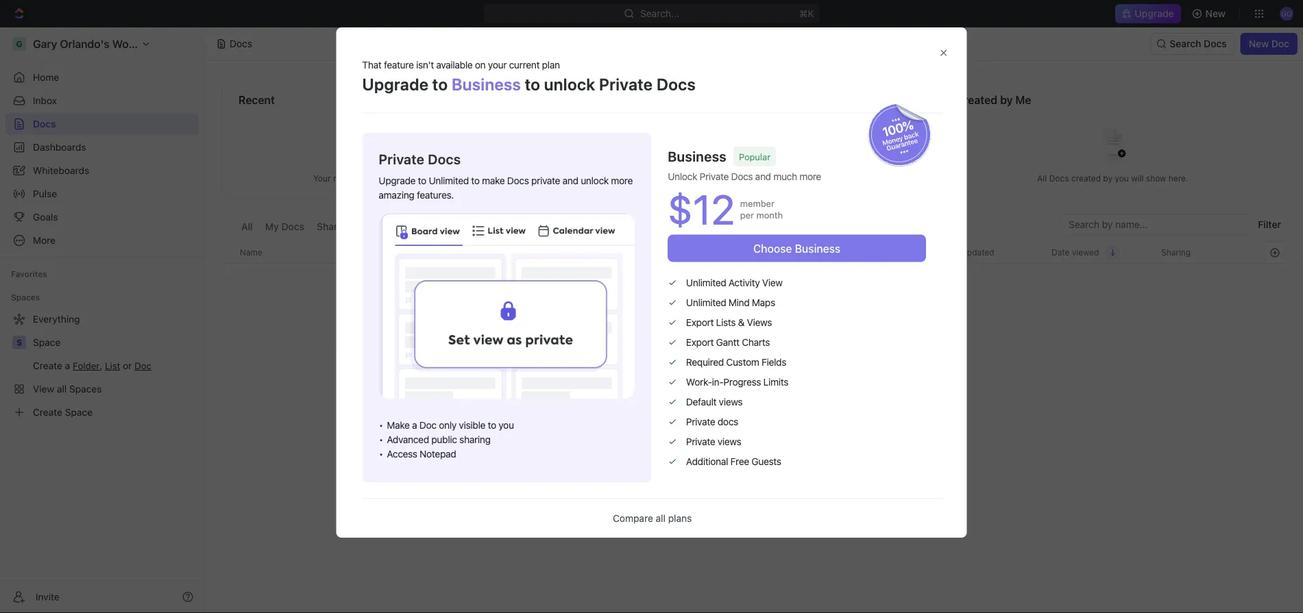 Task type: locate. For each thing, give the bounding box(es) containing it.
0 vertical spatial by
[[1000, 94, 1013, 107]]

pulse
[[33, 188, 57, 199]]

1 vertical spatial you
[[499, 420, 514, 431]]

unlimited up lists
[[686, 297, 726, 308]]

private up additional at the right bottom of page
[[686, 436, 715, 447]]

private
[[531, 175, 560, 186]]

1 vertical spatial business
[[668, 148, 727, 164]]

and right the private
[[563, 175, 578, 186]]

0 horizontal spatial your
[[313, 174, 331, 183]]

1 vertical spatial all
[[241, 221, 253, 232]]

1 vertical spatial unlock
[[581, 175, 609, 186]]

1 horizontal spatial favorites
[[597, 94, 645, 107]]

unlimited up unlimited mind maps
[[686, 277, 726, 288]]

1 vertical spatial new
[[1249, 38, 1269, 49]]

show up the features.
[[435, 174, 455, 183]]

unlimited
[[429, 175, 469, 186], [686, 277, 726, 288], [686, 297, 726, 308]]

limits
[[763, 377, 788, 388]]

unlimited up the features.
[[429, 175, 469, 186]]

you
[[1115, 174, 1129, 183], [499, 420, 514, 431]]

show up search by name... text box
[[1146, 174, 1166, 183]]

views up the docs at the bottom of the page
[[719, 396, 743, 408]]

inbox
[[33, 95, 57, 106]]

views for default views
[[719, 396, 743, 408]]

row containing name
[[221, 241, 1287, 264]]

1 vertical spatial export
[[686, 337, 714, 348]]

date for date updated
[[942, 248, 960, 257]]

2 horizontal spatial business
[[795, 242, 841, 255]]

here. left make at left top
[[458, 174, 477, 183]]

unlock
[[668, 171, 697, 182]]

goals
[[33, 211, 58, 223]]

upgrade down feature
[[362, 75, 429, 94]]

your recently opened docs will show here.
[[313, 174, 477, 183]]

2 vertical spatial business
[[795, 242, 841, 255]]

0 vertical spatial unlock
[[544, 75, 595, 94]]

lists
[[716, 317, 736, 328]]

sharing
[[1161, 248, 1191, 257]]

plan
[[542, 59, 560, 70]]

0 vertical spatial views
[[719, 396, 743, 408]]

0 horizontal spatial by
[[1000, 94, 1013, 107]]

your left 'favorited'
[[686, 174, 704, 183]]

0 horizontal spatial doc
[[419, 420, 436, 431]]

1 here. from the left
[[458, 174, 477, 183]]

2 horizontal spatial will
[[1131, 174, 1144, 183]]

1 vertical spatial unlimited
[[686, 277, 726, 288]]

doc inside make a doc only visible to you advanced public sharing access notepad
[[419, 420, 436, 431]]

private for private views
[[686, 436, 715, 447]]

0 horizontal spatial show
[[435, 174, 455, 183]]

1 export from the top
[[686, 317, 714, 328]]

unlock private docs and much more
[[668, 171, 821, 182]]

your for recent
[[313, 174, 331, 183]]

plans
[[668, 513, 692, 525]]

s
[[16, 338, 22, 348]]

and down popular at right top
[[755, 171, 771, 182]]

private button
[[358, 214, 396, 241]]

3 here. from the left
[[1169, 174, 1188, 183]]

0 horizontal spatial all
[[241, 221, 253, 232]]

to
[[432, 75, 448, 94], [525, 75, 540, 94], [418, 175, 426, 186], [471, 175, 480, 186], [488, 420, 496, 431]]

member per month
[[740, 198, 783, 220]]

your left recently
[[313, 174, 331, 183]]

0 horizontal spatial more
[[611, 175, 633, 186]]

business inside that feature isn't available on your current plan upgrade to business to unlock private docs
[[452, 75, 521, 94]]

upgrade up search
[[1135, 8, 1174, 19]]

more right much on the top right
[[799, 171, 821, 182]]

by
[[1000, 94, 1013, 107], [1103, 174, 1113, 183]]

new right search docs at the top of the page
[[1249, 38, 1269, 49]]

shared
[[317, 221, 349, 232]]

amazing
[[379, 189, 414, 201]]

1 horizontal spatial date
[[1052, 248, 1070, 257]]

unlock right the private
[[581, 175, 609, 186]]

views down the docs at the bottom of the page
[[718, 436, 741, 447]]

required custom fields
[[686, 357, 786, 368]]

1 horizontal spatial your
[[686, 174, 704, 183]]

to right visible
[[488, 420, 496, 431]]

private down amazing
[[361, 221, 393, 232]]

new doc button
[[1241, 33, 1298, 55]]

compare all plans button
[[613, 513, 692, 525]]

0 horizontal spatial here.
[[458, 174, 477, 183]]

to up the features.
[[418, 175, 426, 186]]

date viewed
[[1052, 248, 1099, 257]]

here. right much on the top right
[[802, 174, 822, 183]]

show up member per month
[[780, 174, 800, 183]]

1 horizontal spatial all
[[1037, 174, 1047, 183]]

all
[[1037, 174, 1047, 183], [241, 221, 253, 232]]

1 vertical spatial doc
[[419, 420, 436, 431]]

docs inside 'button'
[[281, 221, 304, 232]]

all docs created by you will show here.
[[1037, 174, 1188, 183]]

my
[[265, 221, 279, 232]]

work-
[[686, 377, 712, 388]]

viewed
[[1072, 248, 1099, 257]]

2 your from the left
[[686, 174, 704, 183]]

upgrade up amazing
[[379, 175, 416, 186]]

unlock down plan
[[544, 75, 595, 94]]

1 horizontal spatial new
[[1249, 38, 1269, 49]]

tags
[[783, 248, 801, 257]]

by left me in the top of the page
[[1000, 94, 1013, 107]]

unlock inside that feature isn't available on your current plan upgrade to business to unlock private docs
[[544, 75, 595, 94]]

and
[[755, 171, 771, 182], [563, 175, 578, 186]]

upgrade to unlimited to make docs private and unlock more amazing features.
[[379, 175, 633, 201]]

show
[[435, 174, 455, 183], [780, 174, 800, 183], [1146, 174, 1166, 183]]

1 horizontal spatial and
[[755, 171, 771, 182]]

2 horizontal spatial here.
[[1169, 174, 1188, 183]]

more inside upgrade to unlimited to make docs private and unlock more amazing features.
[[611, 175, 633, 186]]

charts
[[742, 337, 770, 348]]

me
[[1016, 94, 1031, 107]]

private up your recently opened docs will show here.
[[379, 151, 424, 167]]

private docs
[[599, 75, 696, 94]]

unlimited for unlimited activity view
[[686, 277, 726, 288]]

0 horizontal spatial you
[[499, 420, 514, 431]]

upgrade for upgrade
[[1135, 8, 1174, 19]]

2 horizontal spatial show
[[1146, 174, 1166, 183]]

additional free guests
[[686, 456, 781, 467]]

1 horizontal spatial show
[[780, 174, 800, 183]]

1 horizontal spatial doc
[[1271, 38, 1289, 49]]

2 export from the top
[[686, 337, 714, 348]]

new
[[1205, 8, 1226, 19], [1249, 38, 1269, 49]]

new up search docs at the top of the page
[[1205, 8, 1226, 19]]

0 horizontal spatial date
[[942, 248, 960, 257]]

doc
[[1271, 38, 1289, 49], [419, 420, 436, 431]]

0 vertical spatial business
[[452, 75, 521, 94]]

by right created at top
[[1103, 174, 1113, 183]]

whiteboards link
[[5, 160, 199, 182]]

date left "viewed"
[[1052, 248, 1070, 257]]

business up unlock
[[668, 148, 727, 164]]

export up required
[[686, 337, 714, 348]]

views for private views
[[718, 436, 741, 447]]

custom
[[726, 357, 759, 368]]

public
[[431, 434, 457, 446]]

private down default
[[686, 416, 715, 428]]

sharing
[[459, 434, 491, 446]]

tab list
[[238, 214, 566, 241]]

gantt
[[716, 337, 739, 348]]

maps
[[752, 297, 775, 308]]

new for new
[[1205, 8, 1226, 19]]

1 vertical spatial upgrade
[[362, 75, 429, 94]]

docs inside upgrade to unlimited to make docs private and unlock more amazing features.
[[507, 175, 529, 186]]

1 show from the left
[[435, 174, 455, 183]]

business down the on
[[452, 75, 521, 94]]

0 vertical spatial new
[[1205, 8, 1226, 19]]

1 horizontal spatial by
[[1103, 174, 1113, 183]]

0 vertical spatial doc
[[1271, 38, 1289, 49]]

upgrade inside upgrade "link"
[[1135, 8, 1174, 19]]

docs inside button
[[1204, 38, 1227, 49]]

⌘k
[[799, 8, 814, 19]]

2 vertical spatial unlimited
[[686, 297, 726, 308]]

advanced
[[387, 434, 429, 446]]

date left the updated
[[942, 248, 960, 257]]

date updated
[[942, 248, 994, 257]]

all inside button
[[241, 221, 253, 232]]

0 horizontal spatial and
[[563, 175, 578, 186]]

upgrade inside upgrade to unlimited to make docs private and unlock more amazing features.
[[379, 175, 416, 186]]

to down available on the left top
[[432, 75, 448, 94]]

1 horizontal spatial here.
[[802, 174, 822, 183]]

0 horizontal spatial business
[[452, 75, 521, 94]]

much
[[773, 171, 797, 182]]

0 vertical spatial unlimited
[[429, 175, 469, 186]]

private for private docs
[[686, 416, 715, 428]]

here. up search by name... text box
[[1169, 174, 1188, 183]]

will down no created by me docs image
[[1131, 174, 1144, 183]]

export left lists
[[686, 317, 714, 328]]

search docs button
[[1150, 33, 1235, 55]]

0 vertical spatial all
[[1037, 174, 1047, 183]]

private docs
[[686, 416, 738, 428]]

all left created at top
[[1037, 174, 1047, 183]]

2 vertical spatial upgrade
[[379, 175, 416, 186]]

tab list containing all
[[238, 214, 566, 241]]

row
[[221, 241, 1287, 264]]

default
[[686, 396, 716, 408]]

1 your from the left
[[313, 174, 331, 183]]

no favorited docs image
[[727, 118, 781, 173]]

created
[[956, 94, 997, 107]]

space, , element
[[12, 336, 26, 350]]

0 horizontal spatial will
[[420, 174, 433, 183]]

will down popular at right top
[[765, 174, 777, 183]]

will up the features.
[[420, 174, 433, 183]]

you right visible
[[499, 420, 514, 431]]

1 vertical spatial by
[[1103, 174, 1113, 183]]

3 show from the left
[[1146, 174, 1166, 183]]

3 will from the left
[[1131, 174, 1144, 183]]

business right choose
[[795, 242, 841, 255]]

guests
[[751, 456, 781, 467]]

assigned button
[[465, 214, 513, 241]]

compare
[[613, 513, 653, 525]]

search docs
[[1170, 38, 1227, 49]]

space
[[33, 337, 61, 348]]

current
[[509, 59, 540, 70]]

0 vertical spatial you
[[1115, 174, 1129, 183]]

recent
[[239, 94, 275, 107]]

favorited
[[706, 174, 740, 183]]

you down no created by me docs image
[[1115, 174, 1129, 183]]

no matching results found.
[[678, 408, 830, 422]]

unlimited mind maps
[[686, 297, 775, 308]]

1 will from the left
[[420, 174, 433, 183]]

1 vertical spatial views
[[718, 436, 741, 447]]

per
[[740, 210, 754, 220]]

available
[[436, 59, 473, 70]]

0 vertical spatial export
[[686, 317, 714, 328]]

member
[[740, 198, 774, 209]]

unlimited inside upgrade to unlimited to make docs private and unlock more amazing features.
[[429, 175, 469, 186]]

Search by name... text field
[[1069, 215, 1242, 235]]

0 horizontal spatial new
[[1205, 8, 1226, 19]]

0 horizontal spatial favorites
[[11, 269, 47, 279]]

no data image
[[713, 316, 795, 407]]

0 vertical spatial upgrade
[[1135, 8, 1174, 19]]

archived button
[[519, 214, 566, 241]]

1 horizontal spatial more
[[799, 171, 821, 182]]

all left my
[[241, 221, 253, 232]]

more left unlock
[[611, 175, 633, 186]]

inbox link
[[5, 90, 199, 112]]

column header
[[221, 241, 236, 264]]

2 date from the left
[[1052, 248, 1070, 257]]

activity
[[729, 277, 760, 288]]

that feature isn't available on your current plan upgrade to business to unlock private docs
[[362, 59, 696, 94]]

notepad
[[420, 449, 456, 460]]

isn't
[[416, 59, 434, 70]]

1 date from the left
[[942, 248, 960, 257]]

1 vertical spatial favorites
[[11, 269, 47, 279]]

1 horizontal spatial will
[[765, 174, 777, 183]]

your for favorites
[[686, 174, 704, 183]]



Task type: describe. For each thing, give the bounding box(es) containing it.
a
[[412, 420, 417, 431]]

whiteboards
[[33, 165, 89, 176]]

workspace
[[405, 221, 456, 232]]

features.
[[417, 189, 454, 201]]

docs inside sidebar navigation
[[33, 118, 56, 130]]

fields
[[762, 357, 786, 368]]

compare all plans
[[613, 513, 692, 525]]

unlock inside upgrade to unlimited to make docs private and unlock more amazing features.
[[581, 175, 609, 186]]

default views
[[686, 396, 743, 408]]

mind
[[729, 297, 750, 308]]

location
[[646, 248, 679, 257]]

favorites inside button
[[11, 269, 47, 279]]

favorites button
[[5, 266, 53, 282]]

goals link
[[5, 206, 199, 228]]

found.
[[794, 408, 830, 422]]

view
[[762, 277, 783, 288]]

progress
[[723, 377, 761, 388]]

private inside button
[[361, 221, 393, 232]]

column header inside "no matching results found." table
[[221, 241, 236, 264]]

make
[[482, 175, 505, 186]]

private docs
[[379, 151, 461, 167]]

to inside make a doc only visible to you advanced public sharing access notepad
[[488, 420, 496, 431]]

archived
[[522, 221, 562, 232]]

your
[[488, 59, 507, 70]]

my docs
[[265, 221, 304, 232]]

clear filters button
[[730, 432, 778, 443]]

no matching results found. table
[[221, 241, 1287, 443]]

shared button
[[313, 214, 352, 241]]

popular
[[739, 151, 771, 162]]

date viewed button
[[1043, 242, 1120, 263]]

only
[[439, 420, 456, 431]]

you inside make a doc only visible to you advanced public sharing access notepad
[[499, 420, 514, 431]]

upgrade inside that feature isn't available on your current plan upgrade to business to unlock private docs
[[362, 75, 429, 94]]

&
[[738, 317, 745, 328]]

docs
[[718, 416, 738, 428]]

access
[[387, 449, 417, 460]]

and inside upgrade to unlimited to make docs private and unlock more amazing features.
[[563, 175, 578, 186]]

new for new doc
[[1249, 38, 1269, 49]]

views
[[747, 317, 772, 328]]

created
[[1071, 174, 1101, 183]]

date for date viewed
[[1052, 248, 1070, 257]]

month
[[756, 210, 783, 220]]

export for export lists & views
[[686, 317, 714, 328]]

no matching results found. row
[[221, 316, 1287, 443]]

2 will from the left
[[765, 174, 777, 183]]

0 vertical spatial favorites
[[597, 94, 645, 107]]

sidebar navigation
[[0, 27, 205, 613]]

unlimited activity view
[[686, 277, 783, 288]]

additional
[[686, 456, 728, 467]]

make
[[387, 420, 410, 431]]

recently
[[333, 174, 364, 183]]

spaces
[[11, 293, 40, 302]]

all for all docs created by you will show here.
[[1037, 174, 1047, 183]]

home link
[[5, 66, 199, 88]]

clear filters
[[730, 432, 778, 443]]

on
[[475, 59, 486, 70]]

no
[[678, 408, 694, 422]]

choose business
[[753, 242, 841, 255]]

dashboards
[[33, 142, 86, 153]]

search
[[1170, 38, 1201, 49]]

all for all
[[241, 221, 253, 232]]

date updated button
[[934, 242, 1003, 263]]

export lists & views
[[686, 317, 772, 328]]

to left make at left top
[[471, 175, 480, 186]]

workspace button
[[402, 214, 459, 241]]

make a doc only visible to you advanced public sharing access notepad
[[387, 420, 514, 460]]

required
[[686, 357, 724, 368]]

1 horizontal spatial business
[[668, 148, 727, 164]]

search...
[[640, 8, 679, 19]]

unlimited for unlimited mind maps
[[686, 297, 726, 308]]

name
[[240, 248, 262, 257]]

1 horizontal spatial you
[[1115, 174, 1129, 183]]

all
[[656, 513, 666, 525]]

export for export gantt charts
[[686, 337, 714, 348]]

upgrade for upgrade to unlimited to make docs private and unlock more amazing features.
[[379, 175, 416, 186]]

updated
[[962, 248, 994, 257]]

in-
[[712, 377, 723, 388]]

2 here. from the left
[[802, 174, 822, 183]]

visible
[[459, 420, 485, 431]]

choose
[[753, 242, 792, 255]]

space link
[[33, 332, 196, 354]]

2 show from the left
[[780, 174, 800, 183]]

free
[[730, 456, 749, 467]]

created by me
[[956, 94, 1031, 107]]

feature
[[384, 59, 414, 70]]

private for private docs
[[379, 151, 424, 167]]

new doc
[[1249, 38, 1289, 49]]

business inside button
[[795, 242, 841, 255]]

results
[[753, 408, 791, 422]]

to down current
[[525, 75, 540, 94]]

private right unlock
[[700, 171, 729, 182]]

doc inside new doc button
[[1271, 38, 1289, 49]]

home
[[33, 72, 59, 83]]

no created by me docs image
[[1085, 118, 1140, 173]]

no recent docs image
[[368, 118, 423, 173]]

docs link
[[5, 113, 199, 135]]



Task type: vqa. For each thing, say whether or not it's contained in the screenshot.
3 to the middle
no



